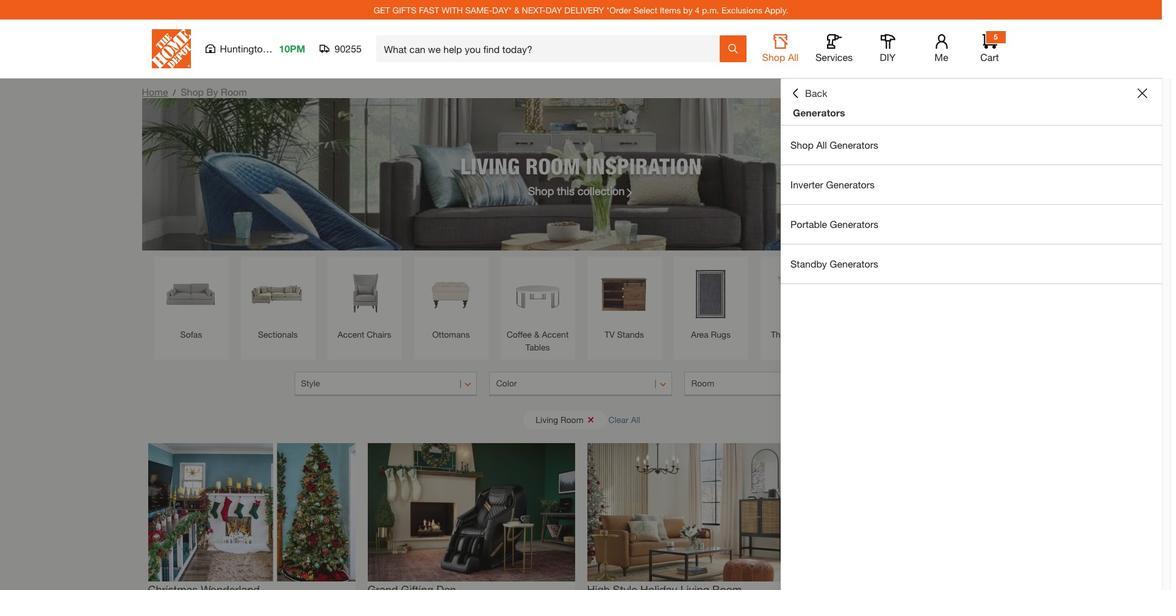 Task type: vqa. For each thing, say whether or not it's contained in the screenshot.
Coffee & Accent Tables
yes



Task type: locate. For each thing, give the bounding box(es) containing it.
1 stretchy image image from the left
[[148, 444, 356, 582]]

shop all button
[[761, 34, 800, 63]]

chairs
[[367, 330, 392, 340]]

0 horizontal spatial living
[[461, 153, 520, 179]]

coffee & accent tables image
[[507, 263, 569, 325]]

all up back button
[[789, 51, 799, 63]]

park
[[271, 43, 291, 54]]

generators up portable generators
[[827, 179, 875, 190]]

shop all
[[763, 51, 799, 63]]

generators
[[793, 107, 846, 118], [830, 139, 879, 151], [827, 179, 875, 190], [830, 219, 879, 230], [830, 258, 879, 270]]

1 horizontal spatial accent
[[542, 330, 569, 340]]

accent chairs
[[338, 330, 392, 340]]

0 vertical spatial all
[[789, 51, 799, 63]]

area rugs
[[692, 330, 731, 340]]

portable
[[791, 219, 828, 230]]

generators up standby generators
[[830, 219, 879, 230]]

5
[[994, 32, 998, 42]]

items
[[660, 5, 681, 15]]

accent chairs image
[[334, 263, 396, 325]]

me
[[935, 51, 949, 63]]

all for clear all
[[631, 415, 641, 425]]

living
[[461, 153, 520, 179], [536, 415, 559, 425]]

accent left chairs
[[338, 330, 365, 340]]

3 stretchy image image from the left
[[587, 444, 795, 582]]

shop this collection
[[528, 184, 625, 197]]

all for shop all generators
[[817, 139, 828, 151]]

services button
[[815, 34, 854, 63]]

room down color button
[[561, 415, 584, 425]]

1 horizontal spatial all
[[789, 51, 799, 63]]

all up inverter generators
[[817, 139, 828, 151]]

room
[[221, 86, 247, 98], [526, 153, 581, 179], [692, 378, 715, 389], [561, 415, 584, 425]]

standby generators
[[791, 258, 879, 270]]

drawer close image
[[1138, 88, 1148, 98]]

accent inside accent chairs link
[[338, 330, 365, 340]]

0 vertical spatial living
[[461, 153, 520, 179]]

sectionals
[[258, 330, 298, 340]]

*order
[[607, 5, 632, 15]]

inverter generators link
[[781, 165, 1163, 204]]

shop for shop all
[[763, 51, 786, 63]]

1 horizontal spatial living
[[536, 415, 559, 425]]

shop for shop this collection
[[528, 184, 554, 197]]

services
[[816, 51, 853, 63]]

home / shop by room
[[142, 86, 247, 98]]

2 vertical spatial all
[[631, 415, 641, 425]]

2 horizontal spatial stretchy image image
[[587, 444, 795, 582]]

2 accent from the left
[[542, 330, 569, 340]]

all inside shop all generators link
[[817, 139, 828, 151]]

living for living room
[[536, 415, 559, 425]]

all inside "shop all" button
[[789, 51, 799, 63]]

0 horizontal spatial accent
[[338, 330, 365, 340]]

ottomans link
[[420, 263, 482, 341]]

room inside button
[[561, 415, 584, 425]]

1 horizontal spatial stretchy image image
[[368, 444, 575, 582]]

& up 'tables'
[[535, 330, 540, 340]]

90255
[[335, 43, 362, 54]]

shop inside button
[[763, 51, 786, 63]]

shop left this
[[528, 184, 554, 197]]

room down area
[[692, 378, 715, 389]]

room button
[[685, 372, 868, 397]]

all right clear
[[631, 415, 641, 425]]

huntington park
[[220, 43, 291, 54]]

tv stands
[[605, 330, 644, 340]]

diy
[[880, 51, 896, 63]]

generators down portable generators
[[830, 258, 879, 270]]

standby
[[791, 258, 828, 270]]

0 vertical spatial &
[[514, 5, 520, 15]]

shop down apply.
[[763, 51, 786, 63]]

accent up 'tables'
[[542, 330, 569, 340]]

inspiration
[[586, 153, 702, 179]]

generators up inverter generators
[[830, 139, 879, 151]]

stretchy image image
[[148, 444, 356, 582], [368, 444, 575, 582], [587, 444, 795, 582]]

0 horizontal spatial stretchy image image
[[148, 444, 356, 582]]

area rugs link
[[680, 263, 742, 341]]

collection
[[578, 184, 625, 197]]

shop
[[763, 51, 786, 63], [181, 86, 204, 98], [791, 139, 814, 151], [528, 184, 554, 197]]

rugs
[[711, 330, 731, 340]]

living for living room inspiration
[[461, 153, 520, 179]]

room up this
[[526, 153, 581, 179]]

shop all generators
[[791, 139, 879, 151]]

1 vertical spatial &
[[535, 330, 540, 340]]

living room button
[[524, 411, 607, 429]]

back button
[[791, 87, 828, 99]]

& right day*
[[514, 5, 520, 15]]

same-
[[466, 5, 493, 15]]

1 vertical spatial living
[[536, 415, 559, 425]]

living room
[[536, 415, 584, 425]]

feedback link image
[[1155, 206, 1172, 272]]

2 horizontal spatial all
[[817, 139, 828, 151]]

0 horizontal spatial all
[[631, 415, 641, 425]]

1 horizontal spatial &
[[535, 330, 540, 340]]

& inside coffee & accent tables
[[535, 330, 540, 340]]

shop up 'inverter'
[[791, 139, 814, 151]]

1 vertical spatial all
[[817, 139, 828, 151]]

ottomans image
[[420, 263, 482, 325]]

all
[[789, 51, 799, 63], [817, 139, 828, 151], [631, 415, 641, 425]]

/
[[173, 87, 176, 98]]

accent
[[338, 330, 365, 340], [542, 330, 569, 340]]

living inside button
[[536, 415, 559, 425]]

room inside button
[[692, 378, 715, 389]]

1 accent from the left
[[338, 330, 365, 340]]

&
[[514, 5, 520, 15], [535, 330, 540, 340]]

menu
[[781, 126, 1163, 284]]

sectionals link
[[247, 263, 309, 341]]

throw pillows image
[[767, 263, 829, 325]]

style button
[[294, 372, 478, 397]]

shop all generators link
[[781, 126, 1163, 165]]

all inside 'clear all' button
[[631, 415, 641, 425]]

standby generators link
[[781, 245, 1163, 284]]



Task type: describe. For each thing, give the bounding box(es) containing it.
living room inspiration
[[461, 153, 702, 179]]

menu containing shop all generators
[[781, 126, 1163, 284]]

by
[[207, 86, 218, 98]]

clear
[[609, 415, 629, 425]]

color button
[[490, 372, 673, 397]]

90255 button
[[320, 43, 362, 55]]

generators for standby
[[830, 258, 879, 270]]

sectionals image
[[247, 263, 309, 325]]

cart 5
[[981, 32, 1000, 63]]

throw
[[772, 330, 795, 340]]

4
[[695, 5, 700, 15]]

fast
[[419, 5, 440, 15]]

clear all button
[[609, 409, 641, 432]]

generators for inverter
[[827, 179, 875, 190]]

all for shop all
[[789, 51, 799, 63]]

generators down back
[[793, 107, 846, 118]]

clear all
[[609, 415, 641, 425]]

huntington
[[220, 43, 268, 54]]

room right by
[[221, 86, 247, 98]]

tv stands link
[[594, 263, 656, 341]]

sofas image
[[160, 263, 222, 325]]

accent inside coffee & accent tables
[[542, 330, 569, 340]]

tv
[[605, 330, 615, 340]]

generators for portable
[[830, 219, 879, 230]]

day
[[546, 5, 562, 15]]

next-
[[522, 5, 546, 15]]

throw pillows
[[772, 330, 825, 340]]

coffee & accent tables link
[[507, 263, 569, 354]]

coffee & accent tables
[[507, 330, 569, 353]]

day*
[[493, 5, 512, 15]]

pillows
[[798, 330, 825, 340]]

10pm
[[279, 43, 305, 54]]

throw pillows link
[[767, 263, 829, 341]]

gifts
[[393, 5, 417, 15]]

area rugs image
[[680, 263, 742, 325]]

throw blankets image
[[854, 263, 916, 325]]

color
[[497, 378, 517, 389]]

sofas
[[180, 330, 202, 340]]

delivery
[[565, 5, 605, 15]]

sofas link
[[160, 263, 222, 341]]

accent chairs link
[[334, 263, 396, 341]]

tv stands image
[[594, 263, 656, 325]]

back
[[806, 87, 828, 99]]

apply.
[[765, 5, 789, 15]]

2 stretchy image image from the left
[[368, 444, 575, 582]]

inverter
[[791, 179, 824, 190]]

get
[[374, 5, 390, 15]]

select
[[634, 5, 658, 15]]

shop for shop all generators
[[791, 139, 814, 151]]

shop this collection link
[[528, 183, 634, 199]]

me button
[[923, 34, 962, 63]]

diy button
[[869, 34, 908, 63]]

this
[[557, 184, 575, 197]]

portable generators
[[791, 219, 879, 230]]

home link
[[142, 86, 168, 98]]

the home depot logo image
[[152, 29, 191, 68]]

with
[[442, 5, 463, 15]]

by
[[684, 5, 693, 15]]

exclusions
[[722, 5, 763, 15]]

style
[[301, 378, 320, 389]]

stands
[[617, 330, 644, 340]]

cart
[[981, 51, 1000, 63]]

coffee
[[507, 330, 532, 340]]

area
[[692, 330, 709, 340]]

0 horizontal spatial &
[[514, 5, 520, 15]]

get gifts fast with same-day* & next-day delivery *order select items by 4 p.m. exclusions apply.
[[374, 5, 789, 15]]

shop right /
[[181, 86, 204, 98]]

What can we help you find today? search field
[[384, 36, 719, 62]]

tables
[[526, 342, 550, 353]]

portable generators link
[[781, 205, 1163, 244]]

ottomans
[[433, 330, 470, 340]]

inverter generators
[[791, 179, 875, 190]]

curtains & drapes image
[[940, 263, 1002, 325]]

home
[[142, 86, 168, 98]]

p.m.
[[702, 5, 720, 15]]



